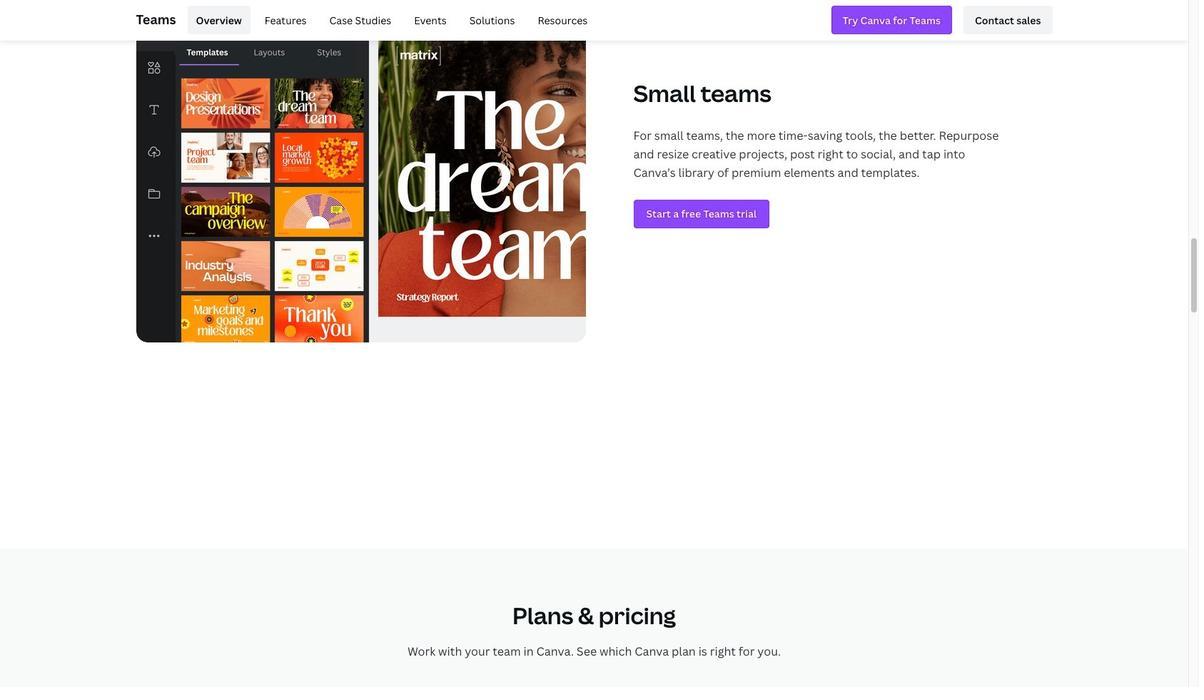 Task type: vqa. For each thing, say whether or not it's contained in the screenshot.
THE CANVA EDITOR WITH TEMPLATES AVAILABLE FOR SMALL TEAMS image on the top left
yes



Task type: locate. For each thing, give the bounding box(es) containing it.
menu bar
[[182, 6, 596, 34]]



Task type: describe. For each thing, give the bounding box(es) containing it.
the canva editor with templates available for small teams image
[[136, 0, 586, 343]]



